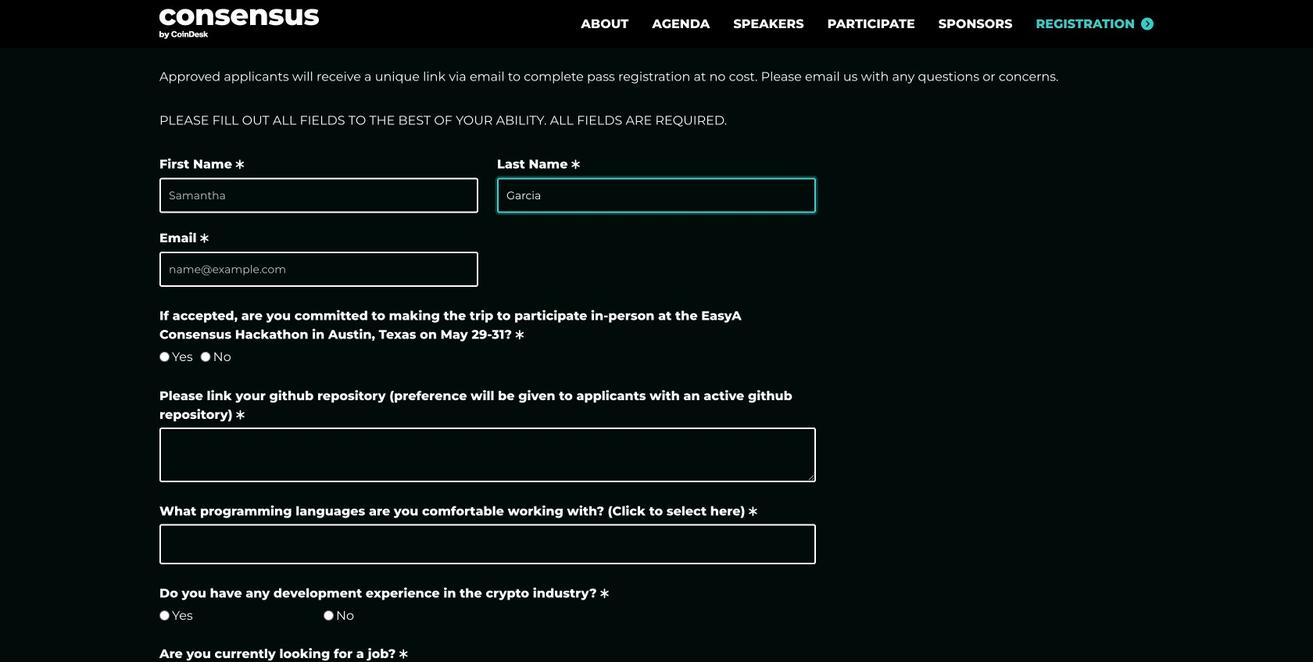 Task type: vqa. For each thing, say whether or not it's contained in the screenshot.
leftmost asterisk icon
no



Task type: locate. For each thing, give the bounding box(es) containing it.
asterisk image
[[572, 159, 580, 170], [200, 233, 209, 244], [749, 506, 758, 517], [601, 588, 609, 599]]

None radio
[[160, 352, 170, 362], [201, 352, 211, 362], [324, 611, 334, 621], [160, 352, 170, 362], [201, 352, 211, 362], [324, 611, 334, 621]]

None field
[[169, 532, 807, 557]]

asterisk image
[[236, 159, 244, 170], [516, 329, 524, 340], [236, 410, 245, 421], [400, 649, 408, 660]]

chevron circle right image
[[1142, 18, 1154, 30]]

None radio
[[160, 611, 170, 621]]

logo image
[[160, 9, 319, 39]]

None text field
[[160, 178, 479, 213], [160, 428, 817, 483], [160, 178, 479, 213], [160, 428, 817, 483]]

None text field
[[497, 178, 817, 213]]



Task type: describe. For each thing, give the bounding box(es) containing it.
name@example.com email field
[[160, 252, 479, 287]]



